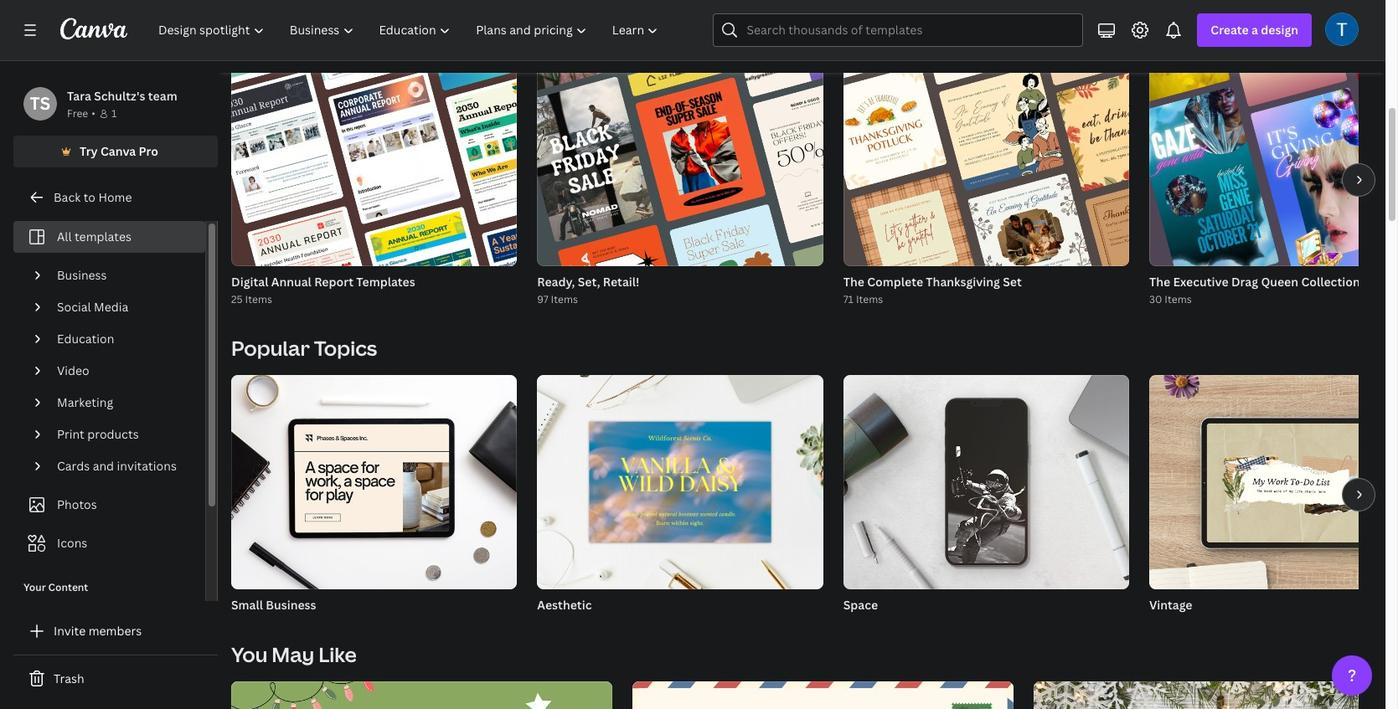 Task type: vqa. For each thing, say whether or not it's contained in the screenshot.
Space
yes



Task type: describe. For each thing, give the bounding box(es) containing it.
media
[[94, 299, 128, 315]]

invite members
[[54, 623, 142, 639]]

print products
[[57, 426, 139, 442]]

the for the executive drag queen collection
[[1149, 274, 1170, 290]]

social media link
[[50, 292, 195, 323]]

ready,
[[537, 274, 575, 290]]

invite
[[54, 623, 86, 639]]

vintage
[[1149, 597, 1193, 613]]

items inside the executive drag queen collection 30 items
[[1165, 292, 1192, 307]]

like
[[319, 641, 357, 669]]

space
[[843, 597, 878, 613]]

30
[[1149, 292, 1162, 307]]

Search search field
[[747, 14, 1073, 46]]

cards and invitations
[[57, 458, 177, 474]]

aesthetic
[[537, 597, 592, 613]]

business link
[[50, 260, 195, 292]]

video link
[[50, 355, 195, 387]]

cards and invitations link
[[50, 451, 195, 483]]

marketing
[[57, 395, 113, 410]]

photos
[[57, 497, 97, 513]]

tara schultz's team image
[[23, 87, 57, 121]]

queen
[[1261, 274, 1299, 290]]

items inside ready, set, retail! 97 items
[[551, 292, 578, 307]]

your content
[[23, 581, 88, 595]]

97
[[537, 292, 548, 307]]

free •
[[67, 106, 95, 121]]

popular
[[231, 334, 310, 362]]

the for the complete thanksgiving set
[[843, 274, 864, 290]]

featured collections
[[231, 11, 440, 39]]

the executive drag queen collection link
[[1149, 273, 1398, 292]]

small business link
[[231, 596, 517, 615]]

aesthetic image
[[537, 375, 823, 590]]

design
[[1261, 22, 1298, 38]]

print products link
[[50, 419, 195, 451]]

print
[[57, 426, 84, 442]]

you may like
[[231, 641, 357, 669]]

vintage link
[[1149, 596, 1398, 615]]

home
[[98, 189, 132, 205]]

social
[[57, 299, 91, 315]]

0 vertical spatial business
[[57, 267, 107, 283]]

featured
[[231, 11, 323, 39]]

25
[[231, 292, 243, 307]]

try canva pro
[[80, 143, 158, 159]]

canva
[[101, 143, 136, 159]]

templates
[[356, 274, 415, 290]]

may
[[272, 641, 314, 669]]

schultz's
[[94, 88, 145, 104]]

invite members button
[[13, 615, 218, 648]]

all templates
[[57, 229, 131, 245]]

video
[[57, 363, 89, 379]]

photos link
[[23, 489, 195, 521]]

free
[[67, 106, 88, 121]]

trash
[[54, 671, 84, 687]]

small business image
[[231, 375, 517, 590]]

education
[[57, 331, 114, 347]]

tara schultz's team element
[[23, 87, 57, 121]]

try canva pro button
[[13, 136, 218, 168]]

set,
[[578, 274, 600, 290]]

popular topics
[[231, 334, 377, 362]]

items inside the complete thanksgiving set 71 items
[[856, 292, 883, 307]]

icons
[[57, 535, 87, 551]]

digital annual report templates link
[[231, 273, 517, 292]]

cards
[[57, 458, 90, 474]]

executive
[[1173, 274, 1229, 290]]

items inside digital annual report templates 25 items
[[245, 292, 272, 307]]

retail!
[[603, 274, 640, 290]]



Task type: locate. For each thing, give the bounding box(es) containing it.
merry christmas holiday presentation image
[[1034, 682, 1398, 710]]

drag
[[1231, 274, 1258, 290]]

back to home
[[54, 189, 132, 205]]

your
[[23, 581, 46, 595]]

71
[[843, 292, 854, 307]]

thanksgiving
[[926, 274, 1000, 290]]

you
[[231, 641, 268, 669]]

space image
[[843, 375, 1129, 590]]

items right the 30
[[1165, 292, 1192, 307]]

small business
[[231, 597, 316, 613]]

create a design
[[1211, 22, 1298, 38]]

1 horizontal spatial the
[[1149, 274, 1170, 290]]

content
[[48, 581, 88, 595]]

trash link
[[13, 663, 218, 696]]

ready, set, retail! 97 items
[[537, 274, 640, 307]]

topics
[[314, 334, 377, 362]]

1 items from the left
[[245, 292, 272, 307]]

None search field
[[713, 13, 1083, 47]]

tara schultz image
[[1325, 13, 1359, 46]]

•
[[92, 106, 95, 121]]

2 the from the left
[[1149, 274, 1170, 290]]

3 items from the left
[[856, 292, 883, 307]]

items
[[245, 292, 272, 307], [551, 292, 578, 307], [856, 292, 883, 307], [1165, 292, 1192, 307]]

the complete thanksgiving set 71 items
[[843, 274, 1022, 307]]

collection
[[1301, 274, 1360, 290]]

icons link
[[23, 528, 195, 560]]

items right 71
[[856, 292, 883, 307]]

a
[[1252, 22, 1258, 38]]

business right small
[[266, 597, 316, 613]]

education link
[[50, 323, 195, 355]]

templates
[[75, 229, 131, 245]]

products
[[87, 426, 139, 442]]

marketing link
[[50, 387, 195, 419]]

report
[[314, 274, 353, 290]]

the complete thanksgiving set link
[[843, 273, 1129, 292]]

1 vertical spatial business
[[266, 597, 316, 613]]

to
[[83, 189, 95, 205]]

create a design button
[[1197, 13, 1312, 47]]

tara
[[67, 88, 91, 104]]

collections
[[327, 11, 440, 39]]

0 horizontal spatial business
[[57, 267, 107, 283]]

business
[[57, 267, 107, 283], [266, 597, 316, 613]]

1
[[111, 106, 117, 121]]

members
[[88, 623, 142, 639]]

1 horizontal spatial business
[[266, 597, 316, 613]]

0 horizontal spatial the
[[843, 274, 864, 290]]

tara schultz's team
[[67, 88, 177, 104]]

space link
[[843, 596, 1129, 615]]

try
[[80, 143, 98, 159]]

vintage image
[[1149, 375, 1398, 590]]

ready, set, retail! link
[[537, 273, 823, 292]]

pro
[[139, 143, 158, 159]]

aesthetic link
[[537, 596, 823, 615]]

4 items from the left
[[1165, 292, 1192, 307]]

top level navigation element
[[147, 13, 673, 47]]

the up the 30
[[1149, 274, 1170, 290]]

complete
[[867, 274, 923, 290]]

set
[[1003, 274, 1022, 290]]

small
[[231, 597, 263, 613]]

social media
[[57, 299, 128, 315]]

all
[[57, 229, 72, 245]]

the executive drag queen collection 30 items
[[1149, 274, 1360, 307]]

digital annual report templates 25 items
[[231, 274, 415, 307]]

back to home link
[[13, 181, 218, 214]]

items down digital
[[245, 292, 272, 307]]

and
[[93, 458, 114, 474]]

the inside the complete thanksgiving set 71 items
[[843, 274, 864, 290]]

business up social
[[57, 267, 107, 283]]

1 the from the left
[[843, 274, 864, 290]]

team
[[148, 88, 177, 104]]

annual
[[271, 274, 311, 290]]

invitations
[[117, 458, 177, 474]]

2 items from the left
[[551, 292, 578, 307]]

the inside the executive drag queen collection 30 items
[[1149, 274, 1170, 290]]

digital
[[231, 274, 268, 290]]

back
[[54, 189, 81, 205]]

items down ready,
[[551, 292, 578, 307]]

the up 71
[[843, 274, 864, 290]]

create
[[1211, 22, 1249, 38]]



